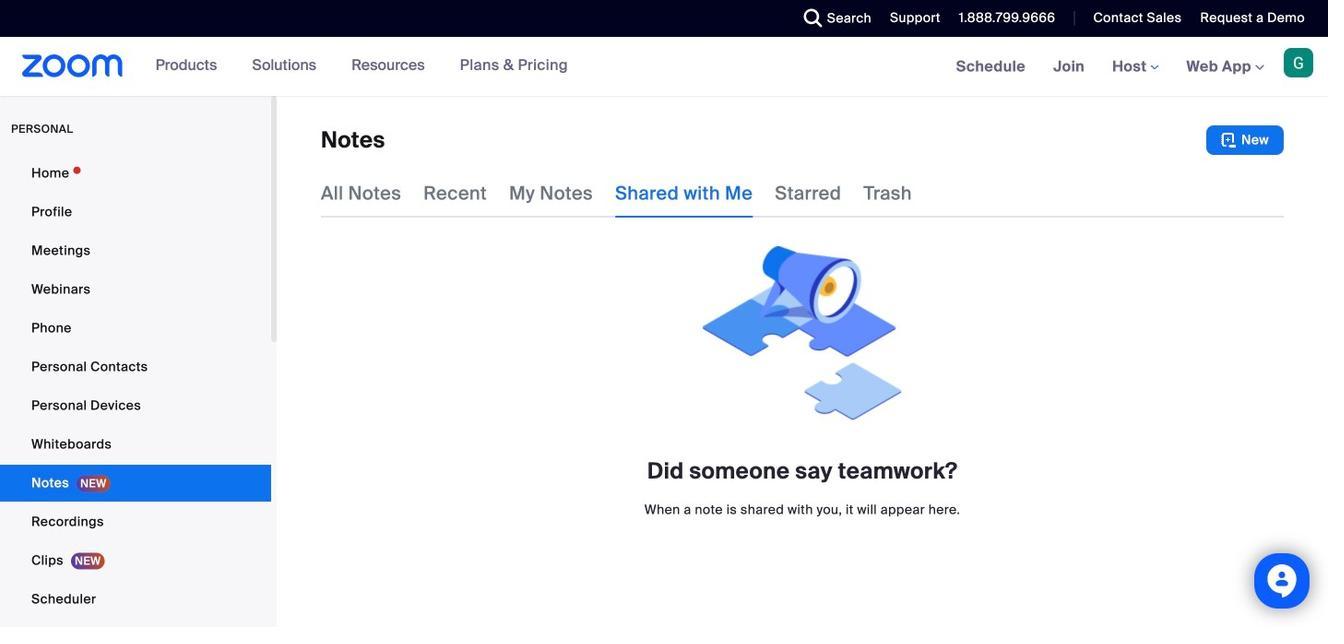 Task type: vqa. For each thing, say whether or not it's contained in the screenshot.
banner at top
yes



Task type: describe. For each thing, give the bounding box(es) containing it.
personal menu menu
[[0, 155, 271, 627]]

meetings navigation
[[943, 37, 1329, 97]]



Task type: locate. For each thing, give the bounding box(es) containing it.
banner
[[0, 37, 1329, 97]]

tabs of all notes page tab list
[[321, 170, 912, 218]]

zoom logo image
[[22, 54, 123, 77]]

profile picture image
[[1284, 48, 1314, 77]]

product information navigation
[[142, 37, 582, 96]]



